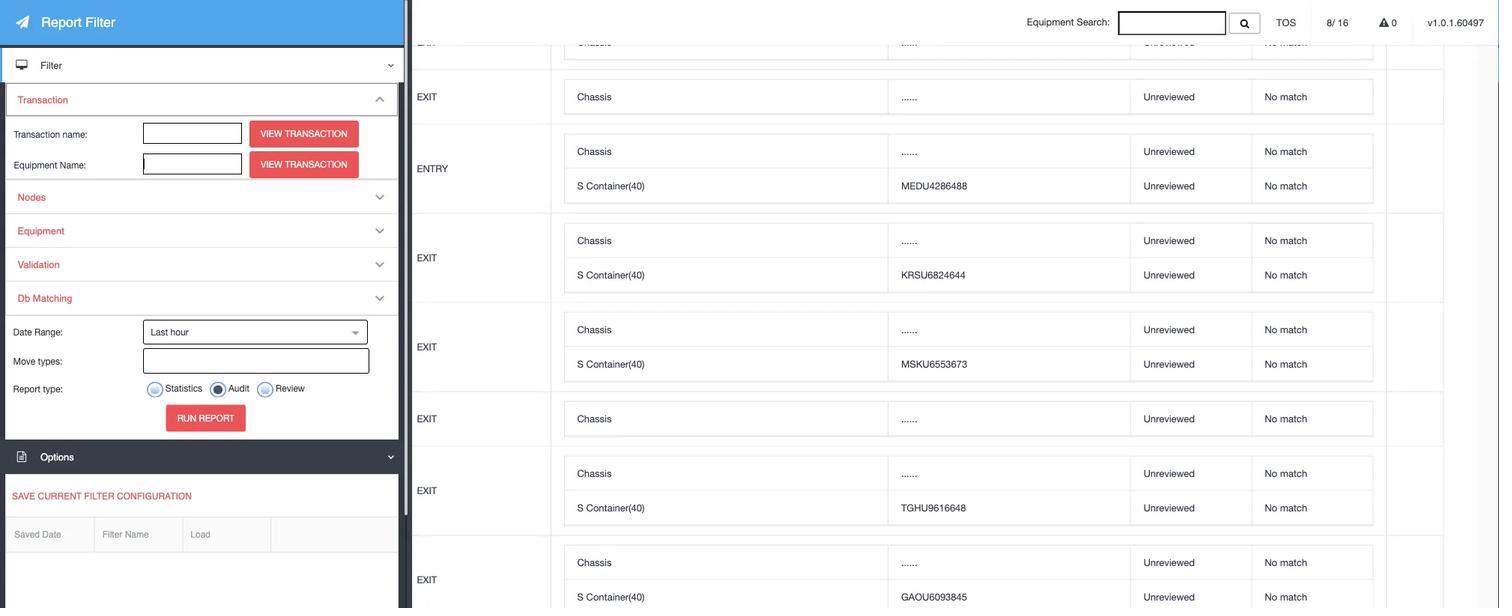 Task type: locate. For each thing, give the bounding box(es) containing it.
krsu6824644 cell
[[888, 258, 1131, 293]]

unreviewed cell for the gaou6093845 cell
[[1131, 580, 1252, 608]]

menu containing nodes
[[5, 180, 399, 316]]

match
[[1280, 36, 1308, 48], [1280, 91, 1308, 102], [1280, 145, 1308, 157], [1280, 180, 1308, 192], [1280, 235, 1308, 246], [1280, 269, 1308, 281], [1280, 324, 1308, 335], [1280, 358, 1308, 370], [1280, 413, 1308, 425], [1280, 468, 1308, 479], [1280, 502, 1308, 514], [1280, 557, 1308, 569], [1280, 591, 1308, 603]]

16 inside ap20231016001777 2023-10-16 13:25:03
[[104, 44, 114, 56]]

last hour
[[151, 327, 189, 337]]

no match cell for 3rd ...... cell from the bottom of the page's unreviewed cell
[[1252, 402, 1373, 437]]

10 match from the top
[[1280, 468, 1308, 479]]

equipment link
[[6, 214, 398, 248]]

exit
[[417, 36, 437, 48], [417, 91, 437, 103], [417, 252, 437, 264], [417, 341, 437, 353], [417, 413, 437, 425], [417, 485, 437, 497], [417, 575, 437, 586]]

unreviewed cell for 3rd ...... cell from the top of the page
[[1131, 135, 1252, 169]]

unreviewed
[[1144, 36, 1195, 48], [1144, 91, 1195, 102], [1144, 145, 1195, 157], [1144, 180, 1195, 192], [1144, 235, 1195, 246], [1144, 269, 1195, 281], [1144, 324, 1195, 335], [1144, 358, 1195, 370], [1144, 413, 1195, 425], [1144, 468, 1195, 479], [1144, 502, 1195, 514], [1144, 557, 1195, 569], [1144, 591, 1195, 603]]

report type:
[[13, 384, 63, 395]]

no match cell for unreviewed cell related to 2nd ...... cell
[[1252, 80, 1373, 114]]

match for 3rd ...... cell from the bottom of the page's unreviewed cell
[[1280, 413, 1308, 425]]

filter name link
[[95, 518, 182, 552]]

row group for 13:23:56
[[565, 224, 1373, 293]]

no for no match cell corresponding to unreviewed cell for first ...... cell from the top of the page
[[1265, 36, 1278, 48]]

filter link
[[0, 48, 404, 82]]

10- down ap20231016001774
[[89, 171, 104, 182]]

8 no from the top
[[1265, 358, 1278, 370]]

ap20231016001775
[[63, 83, 152, 95]]

none text field inside transaction "menu item"
[[143, 123, 242, 144]]

4 10- from the top
[[89, 260, 104, 272]]

report inside run report button
[[199, 413, 234, 423]]

cell
[[51, 0, 309, 15], [309, 0, 404, 15], [404, 0, 551, 15], [565, 0, 888, 5], [888, 0, 1131, 5], [1131, 0, 1252, 5], [1252, 0, 1373, 5], [1386, 0, 1443, 15], [51, 15, 309, 70], [1386, 15, 1443, 70], [51, 70, 309, 125], [309, 70, 404, 125], [1386, 70, 1443, 125], [51, 125, 309, 214], [1386, 125, 1443, 214], [51, 214, 309, 303], [309, 214, 404, 303], [1386, 214, 1443, 303], [51, 303, 309, 392], [1386, 303, 1443, 392], [51, 392, 309, 447], [309, 392, 404, 447], [1386, 392, 1443, 447], [309, 447, 404, 536], [1386, 447, 1443, 536], [51, 536, 309, 608], [309, 536, 404, 608], [1386, 536, 1443, 608]]

5 unreviewed cell from the top
[[1131, 224, 1252, 258]]

unreviewed cell for 5th ...... cell from the bottom
[[1131, 224, 1252, 258]]

2023- inside ap20231016001771 2023-10-16 13:23:53
[[63, 349, 89, 361]]

none text field inside transaction "menu item"
[[143, 154, 242, 175]]

no match cell for the krsu6824644 "cell" unreviewed cell
[[1252, 258, 1373, 293]]

2023- up name:
[[63, 99, 89, 110]]

3 no match cell from the top
[[1252, 135, 1373, 169]]

8 chassis from the top
[[577, 557, 612, 569]]

menu
[[5, 180, 399, 316]]

equipment search:
[[1027, 16, 1118, 28]]

10- down the ap20231016001777
[[89, 44, 104, 56]]

match for unreviewed cell corresponding to second ...... cell from the bottom of the page
[[1280, 468, 1308, 479]]

view
[[261, 129, 282, 139], [261, 159, 282, 170]]

view transaction button for name:
[[250, 121, 359, 148]]

12 no from the top
[[1265, 557, 1278, 569]]

tghu9616648
[[901, 502, 966, 514]]

2023- for ap20231016001775 2023-10-16 13:24:31
[[63, 99, 89, 110]]

warning image
[[1380, 18, 1389, 27]]

view for transaction name:
[[261, 129, 282, 139]]

13 match from the top
[[1280, 591, 1308, 603]]

match for 3rd ...... cell from the top of the page unreviewed cell
[[1280, 145, 1308, 157]]

4 ...... from the top
[[901, 235, 918, 246]]

unreviewed cell for first ...... cell from the top of the page
[[1131, 25, 1252, 59]]

match for unreviewed cell related to 2nd ...... cell
[[1280, 91, 1308, 102]]

13 no from the top
[[1265, 591, 1278, 603]]

23 cell
[[309, 15, 404, 70]]

2 horizontal spatial report
[[199, 413, 234, 423]]

s container(40) for gaou6093845
[[577, 591, 645, 603]]

1 ...... from the top
[[901, 36, 918, 48]]

1 ...... cell from the top
[[888, 25, 1131, 59]]

10- inside the ap20231016001775 2023-10-16 13:24:31
[[89, 99, 104, 110]]

1 vertical spatial view transaction button
[[250, 151, 359, 178]]

8 no match from the top
[[1265, 358, 1308, 370]]

3 chassis cell from the top
[[565, 135, 888, 169]]

5 10- from the top
[[89, 349, 104, 361]]

s container(40) cell
[[565, 169, 888, 203], [565, 258, 888, 293], [565, 347, 888, 382], [565, 491, 888, 526], [565, 580, 888, 608]]

1 exit from the top
[[417, 36, 437, 48]]

10- for 13:24:16
[[89, 171, 104, 182]]

1 vertical spatial equipment
[[14, 159, 57, 170]]

1 vertical spatial date
[[42, 530, 61, 540]]

filter
[[85, 15, 115, 30], [40, 60, 62, 71], [102, 530, 122, 540]]

3 2023- from the top
[[63, 171, 89, 182]]

13:25:03
[[117, 44, 155, 56]]

msku6553673 cell
[[888, 347, 1131, 382]]

filter for filter name
[[102, 530, 122, 540]]

5 s container(40) from the top
[[577, 591, 645, 603]]

0 horizontal spatial report
[[13, 384, 40, 395]]

exit cell
[[404, 15, 551, 70], [404, 70, 551, 125], [404, 214, 551, 303], [404, 303, 551, 392], [404, 392, 551, 447], [404, 447, 551, 536], [404, 536, 551, 608]]

3 row group from the top
[[565, 313, 1373, 382]]

s for krsu6824644
[[577, 269, 584, 281]]

filter name
[[102, 530, 149, 540]]

s container(40) for msku6553673
[[577, 358, 645, 370]]

no for no match cell related to unreviewed cell corresponding to second ...... cell from the bottom of the page
[[1265, 468, 1278, 479]]

1 vertical spatial view
[[261, 159, 282, 170]]

13 no match cell from the top
[[1252, 580, 1373, 608]]

cell containing ap20231016001777
[[51, 15, 309, 70]]

2023- for ap20231016001772 2023-10-16 13:23:56
[[63, 260, 89, 272]]

4 no match cell from the top
[[1252, 169, 1373, 203]]

date
[[13, 327, 32, 338], [42, 530, 61, 540]]

report
[[41, 15, 82, 30], [13, 384, 40, 395], [199, 413, 234, 423]]

5 exit cell from the top
[[404, 392, 551, 447]]

bars image
[[62, 15, 73, 29]]

1 unreviewed cell from the top
[[1131, 25, 1252, 59]]

filter down bars icon
[[40, 60, 62, 71]]

...... for 3rd ...... cell from the bottom of the page
[[901, 413, 918, 425]]

2 ...... from the top
[[901, 91, 918, 102]]

options link
[[0, 440, 404, 474]]

16 inside ap20231016001771 2023-10-16 13:23:53
[[104, 349, 114, 361]]

5 container(40) from the top
[[586, 591, 645, 603]]

saved date
[[14, 530, 61, 540]]

10- down ap20231016001772
[[89, 260, 104, 272]]

ap20231016001777 2023-10-16 13:25:03
[[63, 29, 155, 56]]

12 unreviewed cell from the top
[[1131, 546, 1252, 580]]

exit for seventh exit cell from the bottom
[[417, 36, 437, 48]]

chassis cell for 5th ...... cell from the bottom
[[565, 224, 888, 258]]

row
[[51, 0, 1443, 15], [565, 0, 1373, 5], [51, 15, 1443, 70], [565, 25, 1373, 59], [51, 70, 1443, 125], [565, 80, 1373, 114], [51, 125, 1443, 214], [565, 135, 1373, 169], [565, 169, 1373, 203], [51, 214, 1443, 303], [565, 224, 1373, 258], [565, 258, 1373, 293], [51, 303, 1443, 392], [565, 313, 1373, 347], [565, 347, 1373, 382], [51, 392, 1443, 447], [565, 402, 1373, 437], [51, 447, 1443, 536], [565, 457, 1373, 491], [565, 491, 1373, 526], [6, 518, 398, 553], [51, 536, 1443, 608], [565, 546, 1373, 580], [565, 580, 1373, 608]]

row containing saved date
[[6, 518, 398, 553]]

2023-10-16 13:23:30
[[63, 493, 155, 505]]

ap20231016001774
[[63, 155, 152, 167]]

2023- for ap20231016001774 2023-10-16 13:24:16
[[63, 171, 89, 182]]

matching
[[33, 293, 72, 304]]

s for gaou6093845
[[577, 591, 584, 603]]

......
[[901, 36, 918, 48], [901, 91, 918, 102], [901, 145, 918, 157], [901, 235, 918, 246], [901, 324, 918, 335], [901, 413, 918, 425], [901, 468, 918, 479], [901, 557, 918, 569]]

7 chassis from the top
[[577, 468, 612, 479]]

7 no match cell from the top
[[1252, 313, 1373, 347]]

ap20231016001774 2023-10-16 13:24:16
[[63, 155, 155, 182]]

0 button
[[1365, 0, 1412, 45]]

6 ...... cell from the top
[[888, 402, 1131, 437]]

12 no match from the top
[[1265, 557, 1308, 569]]

2023- right types:
[[63, 349, 89, 361]]

2023- down ap20231016001772
[[63, 260, 89, 272]]

s for msku6553673
[[577, 358, 584, 370]]

chassis cell for 2nd ...... cell
[[565, 80, 888, 114]]

1 view transaction from the top
[[261, 129, 348, 139]]

16 down ap20231016001771
[[104, 349, 114, 361]]

equipment for search:
[[1027, 16, 1074, 28]]

ig3
[[322, 163, 338, 175]]

1 match from the top
[[1280, 36, 1308, 48]]

5 chassis cell from the top
[[565, 313, 888, 347]]

0 vertical spatial report
[[41, 15, 82, 30]]

no match
[[1265, 36, 1308, 48], [1265, 91, 1308, 102], [1265, 145, 1308, 157], [1265, 180, 1308, 192], [1265, 235, 1308, 246], [1265, 269, 1308, 281], [1265, 324, 1308, 335], [1265, 358, 1308, 370], [1265, 413, 1308, 425], [1265, 468, 1308, 479], [1265, 502, 1308, 514], [1265, 557, 1308, 569], [1265, 591, 1308, 603]]

unreviewed cell
[[1131, 25, 1252, 59], [1131, 80, 1252, 114], [1131, 135, 1252, 169], [1131, 169, 1252, 203], [1131, 224, 1252, 258], [1131, 258, 1252, 293], [1131, 313, 1252, 347], [1131, 347, 1252, 382], [1131, 402, 1252, 437], [1131, 457, 1252, 491], [1131, 491, 1252, 526], [1131, 546, 1252, 580], [1131, 580, 1252, 608]]

0 vertical spatial equipment
[[1027, 16, 1074, 28]]

6 ...... from the top
[[901, 413, 918, 425]]

view transaction
[[261, 129, 348, 139], [261, 159, 348, 170]]

2023-
[[63, 44, 89, 56], [63, 99, 89, 110], [63, 171, 89, 182], [63, 260, 89, 272], [63, 349, 89, 361], [63, 493, 89, 505]]

...... for second ...... cell from the bottom of the page
[[901, 468, 918, 479]]

10- inside ap20231016001772 2023-10-16 13:23:56
[[89, 260, 104, 272]]

4 s container(40) from the top
[[577, 502, 645, 514]]

validation link
[[6, 248, 398, 282]]

5 match from the top
[[1280, 235, 1308, 246]]

...... cell
[[888, 25, 1131, 59], [888, 80, 1131, 114], [888, 135, 1131, 169], [888, 224, 1131, 258], [888, 313, 1131, 347], [888, 402, 1131, 437], [888, 457, 1131, 491], [888, 546, 1131, 580]]

9 match from the top
[[1280, 413, 1308, 425]]

10- inside ap20231016001771 2023-10-16 13:23:53
[[89, 349, 104, 361]]

5 s container(40) cell from the top
[[565, 580, 888, 608]]

chassis cell
[[565, 25, 888, 59], [565, 80, 888, 114], [565, 135, 888, 169], [565, 224, 888, 258], [565, 313, 888, 347], [565, 402, 888, 437], [565, 457, 888, 491], [565, 546, 888, 580]]

transaction menu item
[[6, 83, 398, 179]]

1 row group from the top
[[565, 135, 1373, 203]]

no match cell for unreviewed cell related to msku6553673 cell at bottom right
[[1252, 347, 1373, 382]]

types:
[[38, 356, 62, 366]]

no for unreviewed cell related to 2nd ...... cell no match cell
[[1265, 91, 1278, 102]]

no for unreviewed cell corresponding to 8th ...... cell from the top of the page no match cell
[[1265, 557, 1278, 569]]

2023- inside ap20231016001772 2023-10-16 13:23:56
[[63, 260, 89, 272]]

2 no match cell from the top
[[1252, 80, 1373, 114]]

25
[[322, 341, 333, 353]]

13:23:30
[[117, 493, 155, 505]]

10- down ap20231016001771
[[89, 349, 104, 361]]

6 no match from the top
[[1265, 269, 1308, 281]]

date right 'saved'
[[42, 530, 61, 540]]

unreviewed cell for medu4286488 cell
[[1131, 169, 1252, 203]]

move types:
[[13, 356, 62, 366]]

13 unreviewed cell from the top
[[1131, 580, 1252, 608]]

2023- up saved date link
[[63, 493, 89, 505]]

...... for fourth ...... cell from the bottom of the page
[[901, 324, 918, 335]]

16 for ap20231016001772 2023-10-16 13:23:56
[[104, 260, 114, 272]]

review
[[276, 383, 305, 393]]

None text field
[[143, 123, 242, 144]]

2 container(40) from the top
[[586, 269, 645, 281]]

16 inside ap20231016001772 2023-10-16 13:23:56
[[104, 260, 114, 272]]

1 vertical spatial report
[[13, 384, 40, 395]]

9 unreviewed cell from the top
[[1131, 402, 1252, 437]]

5 ...... cell from the top
[[888, 313, 1131, 347]]

name
[[125, 530, 149, 540]]

8/
[[1327, 17, 1335, 28]]

db
[[18, 293, 30, 304]]

3 unreviewed from the top
[[1144, 145, 1195, 157]]

1 vertical spatial view transaction
[[261, 159, 348, 170]]

10-
[[89, 44, 104, 56], [89, 99, 104, 110], [89, 171, 104, 182], [89, 260, 104, 272], [89, 349, 104, 361], [89, 493, 104, 505]]

2 chassis from the top
[[577, 91, 612, 102]]

4 s from the top
[[577, 502, 584, 514]]

s for medu4286488
[[577, 180, 584, 192]]

7 ...... from the top
[[901, 468, 918, 479]]

equipment
[[1027, 16, 1074, 28], [14, 159, 57, 170], [18, 225, 64, 236]]

1 horizontal spatial report
[[41, 15, 82, 30]]

9 no match cell from the top
[[1252, 402, 1373, 437]]

2 s container(40) from the top
[[577, 269, 645, 281]]

4 chassis from the top
[[577, 235, 612, 246]]

s
[[577, 180, 584, 192], [577, 269, 584, 281], [577, 358, 584, 370], [577, 502, 584, 514], [577, 591, 584, 603]]

None text field
[[143, 154, 242, 175]]

None field
[[1118, 11, 1227, 35], [144, 350, 162, 373], [1118, 11, 1227, 35], [144, 350, 162, 373]]

11 no match cell from the top
[[1252, 491, 1373, 526]]

no match for 3rd ...... cell from the top of the page unreviewed cell
[[1265, 145, 1308, 157]]

4 chassis cell from the top
[[565, 224, 888, 258]]

0 vertical spatial view transaction button
[[250, 121, 359, 148]]

no match cell
[[1252, 25, 1373, 59], [1252, 80, 1373, 114], [1252, 135, 1373, 169], [1252, 169, 1373, 203], [1252, 224, 1373, 258], [1252, 258, 1373, 293], [1252, 313, 1373, 347], [1252, 347, 1373, 382], [1252, 402, 1373, 437], [1252, 457, 1373, 491], [1252, 491, 1373, 526], [1252, 546, 1373, 580], [1252, 580, 1373, 608]]

entry cell
[[404, 125, 551, 214]]

13:23:53
[[117, 349, 155, 361]]

2 vertical spatial filter
[[102, 530, 122, 540]]

run
[[177, 413, 196, 423]]

3 ...... from the top
[[901, 145, 918, 157]]

10- inside ap20231016001777 2023-10-16 13:25:03
[[89, 44, 104, 56]]

container(40)
[[586, 180, 645, 192], [586, 269, 645, 281], [586, 358, 645, 370], [586, 502, 645, 514], [586, 591, 645, 603]]

6 no from the top
[[1265, 269, 1278, 281]]

16 down ap20231016001774
[[104, 171, 114, 182]]

chassis for second ...... cell from the bottom of the page
[[577, 468, 612, 479]]

load link
[[183, 518, 271, 552]]

s container(40)
[[577, 180, 645, 192], [577, 269, 645, 281], [577, 358, 645, 370], [577, 502, 645, 514], [577, 591, 645, 603]]

exit for 1st exit cell from the bottom of the page
[[417, 575, 437, 586]]

2 no match from the top
[[1265, 91, 1308, 102]]

2023- inside the ap20231016001775 2023-10-16 13:24:31
[[63, 99, 89, 110]]

10 no from the top
[[1265, 468, 1278, 479]]

s container(40) cell for gaou6093845
[[565, 580, 888, 608]]

5 no from the top
[[1265, 235, 1278, 246]]

10- for 13:23:53
[[89, 349, 104, 361]]

5 chassis from the top
[[577, 324, 612, 335]]

1 container(40) from the top
[[586, 180, 645, 192]]

...... for 5th ...... cell from the bottom
[[901, 235, 918, 246]]

2023- down name:
[[63, 171, 89, 182]]

view transaction button
[[250, 121, 359, 148], [250, 151, 359, 178]]

equipment for name:
[[14, 159, 57, 170]]

2 no from the top
[[1265, 91, 1278, 102]]

msku6553673
[[901, 358, 968, 370]]

no match for unreviewed cell related to msku6553673 cell at bottom right
[[1265, 358, 1308, 370]]

equipment up validation
[[18, 225, 64, 236]]

no match for the krsu6824644 "cell" unreviewed cell
[[1265, 269, 1308, 281]]

0 vertical spatial filter
[[85, 15, 115, 30]]

v1.0.1.60497 button
[[1413, 0, 1499, 45]]

7 exit from the top
[[417, 575, 437, 586]]

audit
[[229, 383, 250, 393]]

cell containing ap20231016001775
[[51, 70, 309, 125]]

2 vertical spatial report
[[199, 413, 234, 423]]

2 s container(40) cell from the top
[[565, 258, 888, 293]]

5 unreviewed from the top
[[1144, 235, 1195, 246]]

2 10- from the top
[[89, 99, 104, 110]]

equipment inside transaction "menu item"
[[14, 159, 57, 170]]

5 ...... from the top
[[901, 324, 918, 335]]

8 ...... cell from the top
[[888, 546, 1131, 580]]

report inside report filter link
[[41, 15, 82, 30]]

5 no match cell from the top
[[1252, 224, 1373, 258]]

0 vertical spatial date
[[13, 327, 32, 338]]

row group
[[565, 135, 1373, 203], [565, 224, 1373, 293], [565, 313, 1373, 382], [565, 457, 1373, 526], [565, 546, 1373, 608]]

no match cell for 3rd ...... cell from the top of the page unreviewed cell
[[1252, 135, 1373, 169]]

medu4286488
[[901, 180, 968, 192]]

1 view transaction button from the top
[[250, 121, 359, 148]]

chassis cell for first ...... cell from the top of the page
[[565, 25, 888, 59]]

5 no match from the top
[[1265, 235, 1308, 246]]

1 unreviewed from the top
[[1144, 36, 1195, 48]]

16 right the 8/
[[1338, 17, 1349, 28]]

1 no from the top
[[1265, 36, 1278, 48]]

filter right bars icon
[[85, 15, 115, 30]]

no
[[1265, 36, 1278, 48], [1265, 91, 1278, 102], [1265, 145, 1278, 157], [1265, 180, 1278, 192], [1265, 235, 1278, 246], [1265, 269, 1278, 281], [1265, 324, 1278, 335], [1265, 358, 1278, 370], [1265, 413, 1278, 425], [1265, 468, 1278, 479], [1265, 502, 1278, 514], [1265, 557, 1278, 569], [1265, 591, 1278, 603]]

16 down the ap20231016001777
[[104, 44, 114, 56]]

16
[[1338, 17, 1349, 28], [104, 44, 114, 56], [104, 99, 114, 110], [104, 171, 114, 182], [104, 260, 114, 272], [104, 349, 114, 361], [104, 493, 114, 505]]

1 no match from the top
[[1265, 36, 1308, 48]]

match for unreviewed cell corresponding to tghu9616648 cell
[[1280, 502, 1308, 514]]

report filter
[[41, 15, 115, 30]]

10- inside ap20231016001774 2023-10-16 13:24:16
[[89, 171, 104, 182]]

move
[[13, 356, 35, 366]]

25 cell
[[309, 303, 404, 392]]

equipment up 'nodes'
[[14, 159, 57, 170]]

report for report filter
[[41, 15, 82, 30]]

container(40) for tghu9616648
[[586, 502, 645, 514]]

3 s container(40) from the top
[[577, 358, 645, 370]]

equipment left search:
[[1027, 16, 1074, 28]]

2023- inside ap20231016001774 2023-10-16 13:24:16
[[63, 171, 89, 182]]

16 for ap20231016001777 2023-10-16 13:25:03
[[104, 44, 114, 56]]

run report
[[177, 413, 234, 423]]

container(40) for msku6553673
[[586, 358, 645, 370]]

no for unreviewed cell corresponding to fourth ...... cell from the bottom of the page no match cell
[[1265, 324, 1278, 335]]

nodes
[[18, 191, 46, 203]]

cell containing ap20231016001774
[[51, 125, 309, 214]]

0 vertical spatial view transaction
[[261, 129, 348, 139]]

2023- inside ap20231016001777 2023-10-16 13:25:03
[[63, 44, 89, 56]]

last
[[151, 327, 168, 337]]

10 no match from the top
[[1265, 468, 1308, 479]]

exit for 2nd exit cell
[[417, 91, 437, 103]]

unreviewed cell for 2nd ...... cell
[[1131, 80, 1252, 114]]

11 unreviewed cell from the top
[[1131, 491, 1252, 526]]

5 s from the top
[[577, 591, 584, 603]]

date left range:
[[13, 327, 32, 338]]

chassis
[[577, 36, 612, 48], [577, 91, 612, 102], [577, 145, 612, 157], [577, 235, 612, 246], [577, 324, 612, 335], [577, 413, 612, 425], [577, 468, 612, 479], [577, 557, 612, 569]]

s container(40) cell for msku6553673
[[565, 347, 888, 382]]

6 10- from the top
[[89, 493, 104, 505]]

run report button
[[166, 405, 246, 432]]

16 down ap20231016001775
[[104, 99, 114, 110]]

0 vertical spatial view
[[261, 129, 282, 139]]

ig3 cell
[[309, 125, 404, 214]]

filter left name at bottom left
[[102, 530, 122, 540]]

16 inside dropdown button
[[1338, 17, 1349, 28]]

no match cell for unreviewed cell for first ...... cell from the top of the page
[[1252, 25, 1373, 59]]

view for equipment name:
[[261, 159, 282, 170]]

4 2023- from the top
[[63, 260, 89, 272]]

gaou6093845
[[901, 591, 967, 603]]

v1.0.1.60497
[[1428, 17, 1484, 28]]

unreviewed cell for 3rd ...... cell from the bottom of the page
[[1131, 402, 1252, 437]]

1 vertical spatial filter
[[40, 60, 62, 71]]

view transaction button for name:
[[250, 151, 359, 178]]

no match for unreviewed cell for 5th ...... cell from the bottom
[[1265, 235, 1308, 246]]

13 no match from the top
[[1265, 591, 1308, 603]]

10- left 13:23:30
[[89, 493, 104, 505]]

db matching link
[[6, 282, 398, 315]]

7 no from the top
[[1265, 324, 1278, 335]]

unreviewed cell for fourth ...... cell from the bottom of the page
[[1131, 313, 1252, 347]]

12 match from the top
[[1280, 557, 1308, 569]]

10- down ap20231016001775
[[89, 99, 104, 110]]

16 inside the ap20231016001775 2023-10-16 13:24:31
[[104, 99, 114, 110]]

16 down ap20231016001772
[[104, 260, 114, 272]]

10 unreviewed cell from the top
[[1131, 457, 1252, 491]]

8 unreviewed cell from the top
[[1131, 347, 1252, 382]]

no match for unreviewed cell for first ...... cell from the top of the page
[[1265, 36, 1308, 48]]

equipment name:
[[14, 159, 86, 170]]

exit for 4th exit cell from the bottom of the page
[[417, 341, 437, 353]]

23
[[322, 36, 333, 48]]

statistics
[[165, 383, 202, 393]]

16 inside ap20231016001774 2023-10-16 13:24:16
[[104, 171, 114, 182]]

2023- down report filter
[[63, 44, 89, 56]]

1 2023- from the top
[[63, 44, 89, 56]]



Task type: vqa. For each thing, say whether or not it's contained in the screenshot.
the DB related to DB Exact
no



Task type: describe. For each thing, give the bounding box(es) containing it.
chassis cell for 8th ...... cell from the top of the page
[[565, 546, 888, 580]]

7 exit cell from the top
[[404, 536, 551, 608]]

no match cell for unreviewed cell for 5th ...... cell from the bottom
[[1252, 224, 1373, 258]]

4 ...... cell from the top
[[888, 224, 1131, 258]]

match for unreviewed cell corresponding to fourth ...... cell from the bottom of the page
[[1280, 324, 1308, 335]]

9 unreviewed from the top
[[1144, 413, 1195, 425]]

name:
[[63, 129, 87, 139]]

no match cell for unreviewed cell corresponding to tghu9616648 cell
[[1252, 491, 1373, 526]]

2 unreviewed from the top
[[1144, 91, 1195, 102]]

16 left 13:23:30
[[104, 493, 114, 505]]

saved
[[14, 530, 40, 540]]

no for unreviewed cell corresponding to tghu9616648 cell no match cell
[[1265, 502, 1278, 514]]

chassis cell for 3rd ...... cell from the top of the page
[[565, 135, 888, 169]]

load
[[191, 530, 211, 540]]

13:23:56
[[117, 260, 155, 272]]

report for report type:
[[13, 384, 40, 395]]

match for unreviewed cell related to msku6553673 cell at bottom right
[[1280, 358, 1308, 370]]

match for unreviewed cell corresponding to 8th ...... cell from the top of the page
[[1280, 557, 1308, 569]]

match for unreviewed cell related to the gaou6093845 cell
[[1280, 591, 1308, 603]]

2 ...... cell from the top
[[888, 80, 1131, 114]]

chassis for 3rd ...... cell from the top of the page
[[577, 145, 612, 157]]

search:
[[1077, 16, 1110, 28]]

chassis for 8th ...... cell from the top of the page
[[577, 557, 612, 569]]

1 horizontal spatial date
[[42, 530, 61, 540]]

no match for unreviewed cell corresponding to 8th ...... cell from the top of the page
[[1265, 557, 1308, 569]]

3 exit cell from the top
[[404, 214, 551, 303]]

16 for ap20231016001774 2023-10-16 13:24:16
[[104, 171, 114, 182]]

no match for unreviewed cell related to the gaou6093845 cell
[[1265, 591, 1308, 603]]

tos button
[[1262, 0, 1311, 45]]

s container(40) cell for medu4286488
[[565, 169, 888, 203]]

name:
[[60, 159, 86, 170]]

ap20231016001772 2023-10-16 13:23:56
[[63, 244, 155, 272]]

chassis for fourth ...... cell from the bottom of the page
[[577, 324, 612, 335]]

exit for 6th exit cell
[[417, 485, 437, 497]]

db matching
[[18, 293, 72, 304]]

unreviewed cell for second ...... cell from the bottom of the page
[[1131, 457, 1252, 491]]

container(40) for medu4286488
[[586, 180, 645, 192]]

chassis for 2nd ...... cell
[[577, 91, 612, 102]]

chassis cell for 3rd ...... cell from the bottom of the page
[[565, 402, 888, 437]]

row containing ap20231016001777
[[51, 15, 1443, 70]]

2 exit cell from the top
[[404, 70, 551, 125]]

7 unreviewed from the top
[[1144, 324, 1195, 335]]

3 ...... cell from the top
[[888, 135, 1131, 169]]

no match for unreviewed cell related to 2nd ...... cell
[[1265, 91, 1308, 102]]

hour
[[171, 327, 189, 337]]

8 unreviewed from the top
[[1144, 358, 1195, 370]]

gaou6093845 cell
[[888, 580, 1131, 608]]

s container(40) for krsu6824644
[[577, 269, 645, 281]]

report filter navigation
[[0, 0, 404, 608]]

no match cell for unreviewed cell corresponding to second ...... cell from the bottom of the page
[[1252, 457, 1373, 491]]

no match cell for unreviewed cell corresponding to 8th ...... cell from the top of the page
[[1252, 546, 1373, 580]]

13 unreviewed from the top
[[1144, 591, 1195, 603]]

2023- for ap20231016001777 2023-10-16 13:25:03
[[63, 44, 89, 56]]

13:24:31
[[117, 99, 155, 110]]

tghu9616648 cell
[[888, 491, 1131, 526]]

entry
[[417, 163, 448, 175]]

1 exit cell from the top
[[404, 15, 551, 70]]

...... for first ...... cell from the top of the page
[[901, 36, 918, 48]]

ap20231016001771
[[63, 334, 152, 345]]

range:
[[34, 327, 63, 338]]

10 unreviewed from the top
[[1144, 468, 1195, 479]]

s container(40) cell for tghu9616648
[[565, 491, 888, 526]]

2 vertical spatial equipment
[[18, 225, 64, 236]]

unreviewed cell for msku6553673 cell at bottom right
[[1131, 347, 1252, 382]]

no match for unreviewed cell corresponding to tghu9616648 cell
[[1265, 502, 1308, 514]]

container(40) for gaou6093845
[[586, 591, 645, 603]]

chassis for 3rd ...... cell from the bottom of the page
[[577, 413, 612, 425]]

row inside 'report filter' navigation
[[6, 518, 398, 553]]

no match for unreviewed cell corresponding to second ...... cell from the bottom of the page
[[1265, 468, 1308, 479]]

exit for 3rd exit cell
[[417, 252, 437, 264]]

report filter link
[[0, 0, 404, 45]]

5 row group from the top
[[565, 546, 1373, 608]]

10- for 13:24:31
[[89, 99, 104, 110]]

2023- for ap20231016001771 2023-10-16 13:23:53
[[63, 349, 89, 361]]

ap20231016001777
[[63, 29, 152, 40]]

unreviewed cell for 8th ...... cell from the top of the page
[[1131, 546, 1252, 580]]

date range:
[[13, 327, 63, 338]]

cell containing ap20231016001772
[[51, 214, 309, 303]]

options
[[40, 451, 74, 463]]

10- for 13:25:03
[[89, 44, 104, 56]]

row group for 13:24:16
[[565, 135, 1373, 203]]

container(40) for krsu6824644
[[586, 269, 645, 281]]

match for unreviewed cell for 5th ...... cell from the bottom
[[1280, 235, 1308, 246]]

6 unreviewed from the top
[[1144, 269, 1195, 281]]

tos
[[1277, 17, 1296, 28]]

no match for unreviewed cell corresponding to fourth ...... cell from the bottom of the page
[[1265, 324, 1308, 335]]

...... for 3rd ...... cell from the top of the page
[[901, 145, 918, 157]]

chassis cell for second ...... cell from the bottom of the page
[[565, 457, 888, 491]]

4 exit cell from the top
[[404, 303, 551, 392]]

4 row group from the top
[[565, 457, 1373, 526]]

krsu6824644
[[901, 269, 966, 281]]

search image
[[1241, 19, 1250, 28]]

saved date link
[[7, 518, 94, 552]]

10- for 13:23:56
[[89, 260, 104, 272]]

13:24:16
[[117, 171, 155, 182]]

match for unreviewed cell for medu4286488 cell
[[1280, 180, 1308, 192]]

validation
[[18, 259, 60, 270]]

unreviewed cell for tghu9616648 cell
[[1131, 491, 1252, 526]]

chassis for 5th ...... cell from the bottom
[[577, 235, 612, 246]]

8/ 16
[[1327, 17, 1349, 28]]

8/ 16 button
[[1312, 0, 1364, 45]]

no for unreviewed cell related to the gaou6093845 cell's no match cell
[[1265, 591, 1278, 603]]

view transaction for transaction name:
[[261, 129, 348, 139]]

chassis cell for fourth ...... cell from the bottom of the page
[[565, 313, 888, 347]]

no for 3rd ...... cell from the top of the page unreviewed cell's no match cell
[[1265, 145, 1278, 157]]

12 unreviewed from the top
[[1144, 557, 1195, 569]]

ap20231016001771 2023-10-16 13:23:53
[[63, 334, 155, 361]]

no for the krsu6824644 "cell" unreviewed cell no match cell
[[1265, 269, 1278, 281]]

0
[[1389, 17, 1397, 28]]

s container(40) for tghu9616648
[[577, 502, 645, 514]]

view transaction for equipment name:
[[261, 159, 348, 170]]

no match cell for unreviewed cell for medu4286488 cell
[[1252, 169, 1373, 203]]

row containing ap20231016001775
[[51, 70, 1443, 125]]

transaction inside transaction link
[[18, 94, 68, 105]]

11 unreviewed from the top
[[1144, 502, 1195, 514]]

6 2023- from the top
[[63, 493, 89, 505]]

7 ...... cell from the top
[[888, 457, 1131, 491]]

4 unreviewed from the top
[[1144, 180, 1195, 192]]

cell containing ap20231016001771
[[51, 303, 309, 392]]

no match for 3rd ...... cell from the bottom of the page's unreviewed cell
[[1265, 413, 1308, 425]]

unreviewed cell for the krsu6824644 "cell"
[[1131, 258, 1252, 293]]

medu4286488 cell
[[888, 169, 1131, 203]]

transaction name:
[[14, 129, 87, 139]]

nodes link
[[6, 180, 398, 214]]

ap20231016001772
[[63, 244, 152, 256]]

transaction link
[[6, 83, 398, 117]]

no match cell for unreviewed cell related to the gaou6093845 cell
[[1252, 580, 1373, 608]]

chassis for first ...... cell from the top of the page
[[577, 36, 612, 48]]

0 horizontal spatial date
[[13, 327, 32, 338]]

...... for 8th ...... cell from the top of the page
[[901, 557, 918, 569]]

...... for 2nd ...... cell
[[901, 91, 918, 102]]

type:
[[43, 384, 63, 395]]

menu inside 'report filter' navigation
[[5, 180, 399, 316]]

ap20231016001775 2023-10-16 13:24:31
[[63, 83, 155, 110]]

6 exit cell from the top
[[404, 447, 551, 536]]



